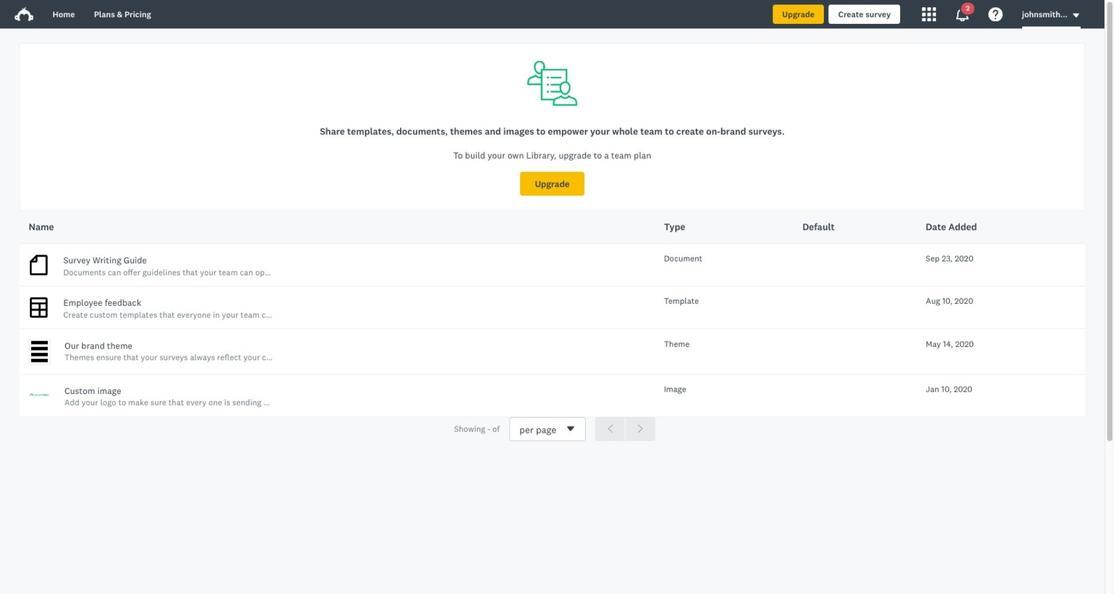 Task type: locate. For each thing, give the bounding box(es) containing it.
undefined: black element
[[31, 341, 48, 345], [31, 347, 48, 351], [31, 353, 48, 357], [31, 359, 48, 362]]

brand logo image
[[14, 5, 33, 24], [14, 7, 33, 21]]

group
[[595, 417, 655, 441]]

2 undefined: black element from the top
[[31, 347, 48, 351]]

document image
[[29, 254, 49, 277]]

dropdown arrow icon image
[[1072, 11, 1081, 19], [1073, 13, 1080, 17]]

notification center icon image
[[955, 7, 970, 21]]

3 undefined: black element from the top
[[31, 353, 48, 357]]

2 brand logo image from the top
[[14, 7, 33, 21]]

template image
[[29, 296, 49, 320]]

products icon image
[[922, 7, 936, 21], [922, 7, 936, 21]]



Task type: vqa. For each thing, say whether or not it's contained in the screenshot.
phone field
no



Task type: describe. For each thing, give the bounding box(es) containing it.
pagination element
[[19, 417, 1085, 441]]

theme thumbnail element
[[29, 339, 50, 365]]

help icon image
[[989, 7, 1003, 21]]

custom image image
[[29, 384, 50, 406]]

4 undefined: black element from the top
[[31, 359, 48, 362]]

1 brand logo image from the top
[[14, 5, 33, 24]]

1 undefined: black element from the top
[[31, 341, 48, 345]]



